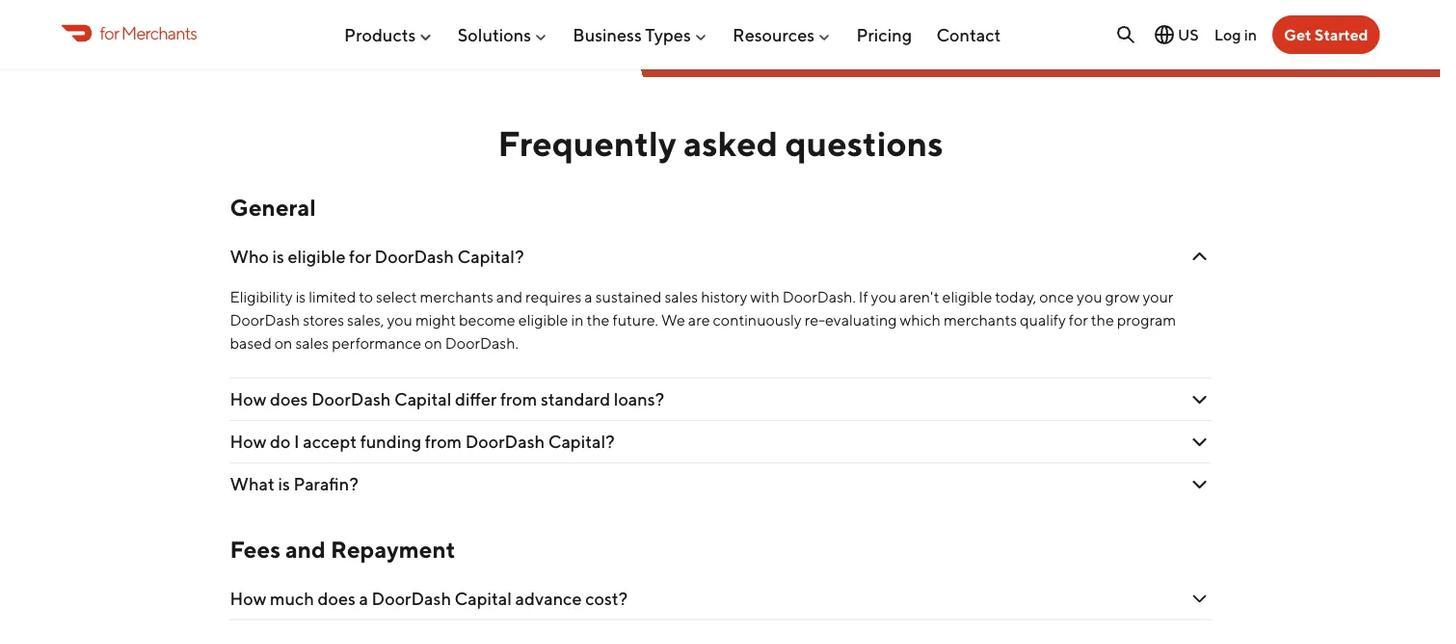 Task type: vqa. For each thing, say whether or not it's contained in the screenshot.
"Storefront"
no



Task type: locate. For each thing, give the bounding box(es) containing it.
1 vertical spatial how
[[230, 432, 267, 453]]

are
[[688, 312, 710, 330]]

0 vertical spatial a
[[585, 288, 593, 307]]

0 vertical spatial and
[[496, 288, 523, 307]]

does
[[270, 390, 308, 410], [318, 589, 356, 610]]

1 horizontal spatial capital?
[[548, 432, 615, 453]]

parafin?
[[294, 474, 359, 495]]

re-
[[805, 312, 825, 330]]

and
[[496, 288, 523, 307], [285, 536, 326, 564]]

a down fees and repayment
[[359, 589, 368, 610]]

0 vertical spatial capital?
[[458, 247, 524, 268]]

does right much
[[318, 589, 356, 610]]

you right "once"
[[1077, 288, 1103, 307]]

get started button
[[1273, 15, 1380, 54]]

0 horizontal spatial a
[[359, 589, 368, 610]]

2 on from the left
[[425, 335, 442, 353]]

1 horizontal spatial and
[[496, 288, 523, 307]]

1 vertical spatial doordash.
[[445, 335, 519, 353]]

a
[[585, 288, 593, 307], [359, 589, 368, 610]]

eligible
[[288, 247, 346, 268], [943, 288, 993, 307], [519, 312, 568, 330]]

future.
[[613, 312, 659, 330]]

you down select
[[387, 312, 413, 330]]

is for eligible
[[273, 247, 284, 268]]

0 vertical spatial is
[[273, 247, 284, 268]]

3 how from the top
[[230, 589, 267, 610]]

advance
[[516, 589, 582, 610]]

for merchants link
[[61, 20, 197, 46]]

i
[[294, 432, 300, 453]]

doordash inside "eligibility is limited to select merchants and requires a sustained sales history with doordash. if you aren't eligible today, once you grow your doordash stores sales, you might become eligible in the future. we are continuously re-evaluating which merchants qualify for the program based on sales performance on doordash."
[[230, 312, 300, 330]]

chevron down image for from
[[1189, 431, 1212, 454]]

1 vertical spatial is
[[296, 288, 306, 307]]

is for limited
[[296, 288, 306, 307]]

sales
[[665, 288, 698, 307], [295, 335, 329, 353]]

capital left advance
[[455, 589, 512, 610]]

how left do
[[230, 432, 267, 453]]

for merchants
[[100, 22, 197, 43]]

doordash up select
[[375, 247, 454, 268]]

a inside "eligibility is limited to select merchants and requires a sustained sales history with doordash. if you aren't eligible today, once you grow your doordash stores sales, you might become eligible in the future. we are continuously re-evaluating which merchants qualify for the program based on sales performance on doordash."
[[585, 288, 593, 307]]

for up to
[[349, 247, 371, 268]]

2 vertical spatial eligible
[[519, 312, 568, 330]]

0 horizontal spatial from
[[425, 432, 462, 453]]

0 horizontal spatial and
[[285, 536, 326, 564]]

cost?
[[585, 589, 628, 610]]

you
[[871, 288, 897, 307], [1077, 288, 1103, 307], [387, 312, 413, 330]]

does up i
[[270, 390, 308, 410]]

chevron down image
[[1189, 246, 1212, 269], [1189, 431, 1212, 454], [1189, 474, 1212, 497]]

how much does a doordash capital advance cost?
[[230, 589, 628, 610]]

products link
[[344, 17, 433, 53]]

how for how does doordash capital differ from standard loans?
[[230, 390, 267, 410]]

1 horizontal spatial doordash.
[[783, 288, 856, 307]]

select
[[376, 288, 417, 307]]

2 how from the top
[[230, 432, 267, 453]]

1 vertical spatial chevron down image
[[1189, 431, 1212, 454]]

2 vertical spatial how
[[230, 589, 267, 610]]

1 vertical spatial for
[[349, 247, 371, 268]]

business types link
[[573, 17, 709, 53]]

get
[[1284, 26, 1312, 44]]

based
[[230, 335, 272, 353]]

1 horizontal spatial from
[[500, 390, 537, 410]]

1 vertical spatial merchants
[[944, 312, 1017, 330]]

fees
[[230, 536, 281, 564]]

2 vertical spatial is
[[278, 474, 290, 495]]

for left "merchants"
[[100, 22, 119, 43]]

sales down stores
[[295, 335, 329, 353]]

eligible right aren't
[[943, 288, 993, 307]]

accept
[[303, 432, 357, 453]]

2 chevron down image from the top
[[1189, 431, 1212, 454]]

your
[[1143, 288, 1174, 307]]

0 vertical spatial in
[[1245, 25, 1257, 44]]

might
[[416, 312, 456, 330]]

qualify
[[1020, 312, 1066, 330]]

2 horizontal spatial for
[[1069, 312, 1088, 330]]

1 horizontal spatial for
[[349, 247, 371, 268]]

what
[[230, 474, 275, 495]]

0 horizontal spatial eligible
[[288, 247, 346, 268]]

chevron down image for loans?
[[1189, 389, 1212, 412]]

0 vertical spatial capital
[[394, 390, 452, 410]]

on right based
[[275, 335, 293, 353]]

how for how much does a doordash capital advance cost?
[[230, 589, 267, 610]]

resources link
[[733, 17, 832, 53]]

0 vertical spatial chevron down image
[[1189, 246, 1212, 269]]

frequently
[[498, 123, 677, 164]]

doordash
[[375, 247, 454, 268], [230, 312, 300, 330], [311, 390, 391, 410], [465, 432, 545, 453], [372, 589, 451, 610]]

differ
[[455, 390, 497, 410]]

how down based
[[230, 390, 267, 410]]

0 vertical spatial sales
[[665, 288, 698, 307]]

capital? down standard
[[548, 432, 615, 453]]

is
[[273, 247, 284, 268], [296, 288, 306, 307], [278, 474, 290, 495]]

chevron down image for capital?
[[1189, 246, 1212, 269]]

business types
[[573, 24, 691, 45]]

merchants up the 'might'
[[420, 288, 494, 307]]

1 vertical spatial does
[[318, 589, 356, 610]]

eligible down the requires
[[519, 312, 568, 330]]

grow
[[1106, 288, 1140, 307]]

a right the requires
[[585, 288, 593, 307]]

0 horizontal spatial on
[[275, 335, 293, 353]]

1 vertical spatial and
[[285, 536, 326, 564]]

on
[[275, 335, 293, 353], [425, 335, 442, 353]]

from
[[500, 390, 537, 410], [425, 432, 462, 453]]

1 horizontal spatial merchants
[[944, 312, 1017, 330]]

0 horizontal spatial for
[[100, 22, 119, 43]]

1 horizontal spatial a
[[585, 288, 593, 307]]

merchants
[[420, 288, 494, 307], [944, 312, 1017, 330]]

aren't
[[900, 288, 940, 307]]

us
[[1178, 26, 1199, 44]]

1 horizontal spatial does
[[318, 589, 356, 610]]

doordash.
[[783, 288, 856, 307], [445, 335, 519, 353]]

is right 'what'
[[278, 474, 290, 495]]

doordash. up re-
[[783, 288, 856, 307]]

is inside "eligibility is limited to select merchants and requires a sustained sales history with doordash. if you aren't eligible today, once you grow your doordash stores sales, you might become eligible in the future. we are continuously re-evaluating which merchants qualify for the program based on sales performance on doordash."
[[296, 288, 306, 307]]

with
[[750, 288, 780, 307]]

capital
[[394, 390, 452, 410], [455, 589, 512, 610]]

how
[[230, 390, 267, 410], [230, 432, 267, 453], [230, 589, 267, 610]]

1 vertical spatial in
[[571, 312, 584, 330]]

and up become
[[496, 288, 523, 307]]

doordash. down become
[[445, 335, 519, 353]]

2 horizontal spatial eligible
[[943, 288, 993, 307]]

the left future. on the left of the page
[[587, 312, 610, 330]]

1 chevron down image from the top
[[1189, 246, 1212, 269]]

capital up how do i accept funding from doordash capital? in the left bottom of the page
[[394, 390, 452, 410]]

1 horizontal spatial the
[[1091, 312, 1115, 330]]

1 vertical spatial from
[[425, 432, 462, 453]]

0 horizontal spatial the
[[587, 312, 610, 330]]

doordash down repayment
[[372, 589, 451, 610]]

history
[[701, 288, 748, 307]]

doordash up accept
[[311, 390, 391, 410]]

in down the requires
[[571, 312, 584, 330]]

1 horizontal spatial in
[[1245, 25, 1257, 44]]

2 vertical spatial for
[[1069, 312, 1088, 330]]

on down the 'might'
[[425, 335, 442, 353]]

much
[[270, 589, 314, 610]]

0 horizontal spatial doordash.
[[445, 335, 519, 353]]

capital?
[[458, 247, 524, 268], [548, 432, 615, 453]]

how left much
[[230, 589, 267, 610]]

1 vertical spatial eligible
[[943, 288, 993, 307]]

eligible up limited
[[288, 247, 346, 268]]

0 horizontal spatial sales
[[295, 335, 329, 353]]

in right log
[[1245, 25, 1257, 44]]

0 vertical spatial chevron down image
[[1189, 389, 1212, 412]]

merchants
[[121, 22, 197, 43]]

1 vertical spatial capital
[[455, 589, 512, 610]]

is right who
[[273, 247, 284, 268]]

0 vertical spatial how
[[230, 390, 267, 410]]

you right if
[[871, 288, 897, 307]]

is left limited
[[296, 288, 306, 307]]

sales up the 'we'
[[665, 288, 698, 307]]

frequently asked questions
[[498, 123, 944, 164]]

doordash down eligibility
[[230, 312, 300, 330]]

log in
[[1215, 25, 1257, 44]]

2 the from the left
[[1091, 312, 1115, 330]]

for down "once"
[[1069, 312, 1088, 330]]

sustained
[[596, 288, 662, 307]]

capital? up become
[[458, 247, 524, 268]]

and right 'fees'
[[285, 536, 326, 564]]

log
[[1215, 25, 1242, 44]]

1 horizontal spatial you
[[871, 288, 897, 307]]

0 vertical spatial from
[[500, 390, 537, 410]]

0 vertical spatial eligible
[[288, 247, 346, 268]]

1 vertical spatial chevron down image
[[1189, 588, 1212, 611]]

continuously
[[713, 312, 802, 330]]

general
[[230, 194, 316, 222]]

in
[[1245, 25, 1257, 44], [571, 312, 584, 330]]

1 horizontal spatial capital
[[455, 589, 512, 610]]

merchants down today,
[[944, 312, 1017, 330]]

0 horizontal spatial capital
[[394, 390, 452, 410]]

chevron down image
[[1189, 389, 1212, 412], [1189, 588, 1212, 611]]

the down the grow at the top of the page
[[1091, 312, 1115, 330]]

1 chevron down image from the top
[[1189, 389, 1212, 412]]

which
[[900, 312, 941, 330]]

questions
[[785, 123, 944, 164]]

0 vertical spatial doordash.
[[783, 288, 856, 307]]

0 horizontal spatial merchants
[[420, 288, 494, 307]]

1 how from the top
[[230, 390, 267, 410]]

0 horizontal spatial you
[[387, 312, 413, 330]]

0 horizontal spatial in
[[571, 312, 584, 330]]

the
[[587, 312, 610, 330], [1091, 312, 1115, 330]]

from right differ
[[500, 390, 537, 410]]

2 chevron down image from the top
[[1189, 588, 1212, 611]]

1 horizontal spatial on
[[425, 335, 442, 353]]

2 vertical spatial chevron down image
[[1189, 474, 1212, 497]]

for
[[100, 22, 119, 43], [349, 247, 371, 268], [1069, 312, 1088, 330]]

products
[[344, 24, 416, 45]]

1 horizontal spatial eligible
[[519, 312, 568, 330]]

from down how does doordash capital differ from standard loans?
[[425, 432, 462, 453]]

0 vertical spatial does
[[270, 390, 308, 410]]

1 vertical spatial a
[[359, 589, 368, 610]]



Task type: describe. For each thing, give the bounding box(es) containing it.
log in link
[[1215, 25, 1257, 44]]

sales,
[[347, 312, 384, 330]]

if
[[859, 288, 868, 307]]

repayment
[[331, 536, 456, 564]]

2 horizontal spatial you
[[1077, 288, 1103, 307]]

who
[[230, 247, 269, 268]]

how does doordash capital differ from standard loans?
[[230, 390, 665, 410]]

become
[[459, 312, 516, 330]]

business
[[573, 24, 642, 45]]

asked
[[684, 123, 778, 164]]

solutions
[[458, 24, 531, 45]]

do
[[270, 432, 291, 453]]

from for funding
[[425, 432, 462, 453]]

today,
[[995, 288, 1037, 307]]

from for differ
[[500, 390, 537, 410]]

program
[[1117, 312, 1177, 330]]

globe line image
[[1153, 23, 1176, 46]]

resources
[[733, 24, 815, 45]]

eligibility is limited to select merchants and requires a sustained sales history with doordash. if you aren't eligible today, once you grow your doordash stores sales, you might become eligible in the future. we are continuously re-evaluating which merchants qualify for the program based on sales performance on doordash.
[[230, 288, 1177, 353]]

limited
[[309, 288, 356, 307]]

pricing link
[[857, 17, 912, 53]]

3 chevron down image from the top
[[1189, 474, 1212, 497]]

standard
[[541, 390, 611, 410]]

0 vertical spatial merchants
[[420, 288, 494, 307]]

contact
[[937, 24, 1001, 45]]

doordash down differ
[[465, 432, 545, 453]]

for inside "eligibility is limited to select merchants and requires a sustained sales history with doordash. if you aren't eligible today, once you grow your doordash stores sales, you might become eligible in the future. we are continuously re-evaluating which merchants qualify for the program based on sales performance on doordash."
[[1069, 312, 1088, 330]]

chevron down image for cost?
[[1189, 588, 1212, 611]]

evaluating
[[825, 312, 897, 330]]

solutions link
[[458, 17, 549, 53]]

who is eligible for doordash capital?
[[230, 247, 524, 268]]

how for how do i accept funding from doordash capital?
[[230, 432, 267, 453]]

once
[[1040, 288, 1074, 307]]

1 vertical spatial sales
[[295, 335, 329, 353]]

eligibility
[[230, 288, 293, 307]]

0 horizontal spatial capital?
[[458, 247, 524, 268]]

we
[[661, 312, 685, 330]]

started
[[1315, 26, 1369, 44]]

requires
[[526, 288, 582, 307]]

1 on from the left
[[275, 335, 293, 353]]

fees and repayment
[[230, 536, 456, 564]]

types
[[645, 24, 691, 45]]

1 the from the left
[[587, 312, 610, 330]]

to
[[359, 288, 373, 307]]

in inside "eligibility is limited to select merchants and requires a sustained sales history with doordash. if you aren't eligible today, once you grow your doordash stores sales, you might become eligible in the future. we are continuously re-evaluating which merchants qualify for the program based on sales performance on doordash."
[[571, 312, 584, 330]]

1 vertical spatial capital?
[[548, 432, 615, 453]]

funding
[[360, 432, 422, 453]]

loans?
[[614, 390, 665, 410]]

performance
[[332, 335, 422, 353]]

stores
[[303, 312, 344, 330]]

and inside "eligibility is limited to select merchants and requires a sustained sales history with doordash. if you aren't eligible today, once you grow your doordash stores sales, you might become eligible in the future. we are continuously re-evaluating which merchants qualify for the program based on sales performance on doordash."
[[496, 288, 523, 307]]

contact link
[[937, 17, 1001, 53]]

0 horizontal spatial does
[[270, 390, 308, 410]]

how do i accept funding from doordash capital?
[[230, 432, 615, 453]]

0 vertical spatial for
[[100, 22, 119, 43]]

get started
[[1284, 26, 1369, 44]]

what is parafin?
[[230, 474, 359, 495]]

pricing
[[857, 24, 912, 45]]

1 horizontal spatial sales
[[665, 288, 698, 307]]

is for parafin?
[[278, 474, 290, 495]]



